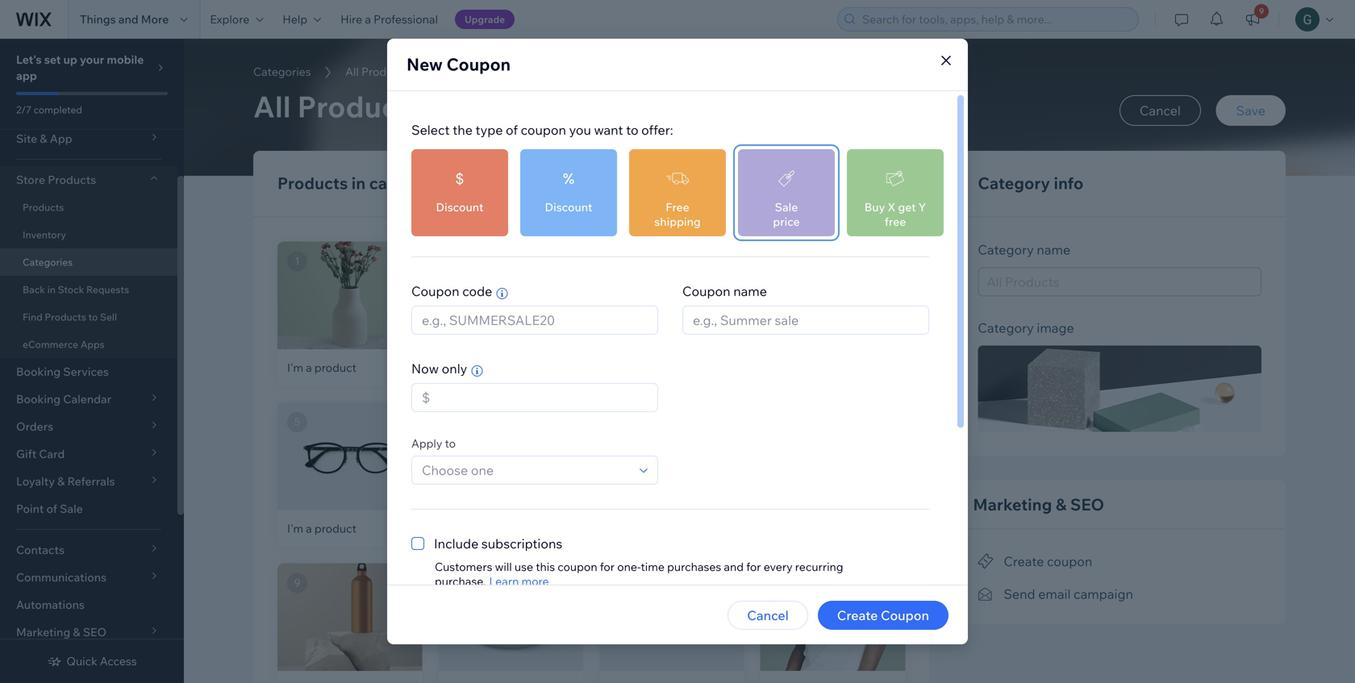 Task type: vqa. For each thing, say whether or not it's contained in the screenshot.
top in
yes



Task type: describe. For each thing, give the bounding box(es) containing it.
category for category info
[[978, 173, 1050, 193]]

x
[[888, 200, 896, 214]]

products inside "store products" 'dropdown button'
[[48, 173, 96, 187]]

in for stock
[[47, 284, 56, 296]]

help button
[[273, 0, 331, 39]]

one-
[[617, 560, 641, 574]]

hire
[[340, 12, 362, 26]]

back in stock requests link
[[0, 276, 177, 303]]

automations link
[[0, 591, 177, 619]]

learn more
[[489, 574, 549, 588]]

the
[[453, 122, 473, 138]]

save
[[1236, 102, 1266, 119]]

price inside the offer a sale price on a category or your entire store.
[[742, 91, 769, 105]]

category for category name
[[978, 242, 1034, 258]]

explore
[[210, 12, 249, 26]]

e.g., Summer sale field
[[688, 306, 924, 334]]

customers will use this coupon for one-time purchases and for every recurring purchase.
[[435, 560, 843, 588]]

categories inside sidebar element
[[23, 256, 73, 268]]

more
[[521, 574, 549, 588]]

discount for $
[[436, 200, 483, 214]]

coupon code
[[411, 283, 492, 299]]

every
[[764, 560, 793, 574]]

include
[[434, 536, 479, 552]]

products inside find products to sell link
[[45, 311, 86, 323]]

back in stock requests
[[23, 284, 129, 296]]

sale price
[[773, 200, 800, 229]]

name for coupon name
[[733, 283, 767, 299]]

type
[[475, 122, 503, 138]]

1 horizontal spatial $
[[456, 170, 464, 187]]

set
[[44, 52, 61, 67]]

only
[[442, 361, 467, 377]]

completed
[[34, 104, 82, 116]]

Choose one field
[[417, 457, 635, 484]]

back
[[23, 284, 45, 296]]

this
[[536, 560, 555, 574]]

to inside sidebar element
[[88, 311, 98, 323]]

use
[[515, 560, 533, 574]]

apply to
[[411, 436, 456, 450]]

now only
[[411, 361, 467, 377]]

store products
[[16, 173, 96, 187]]

you
[[569, 122, 591, 138]]

Include subscriptions checkbox
[[411, 534, 562, 553]]

include subscriptions
[[434, 536, 562, 552]]

let's set up your mobile app
[[16, 52, 144, 83]]

0 horizontal spatial and
[[118, 12, 138, 26]]

hire a professional
[[340, 12, 438, 26]]

create coupon
[[1004, 553, 1092, 569]]

send
[[1004, 586, 1035, 602]]

new coupon
[[407, 54, 511, 75]]

2 for from the left
[[746, 560, 761, 574]]

marketing & seo
[[973, 494, 1104, 515]]

your inside let's set up your mobile app
[[80, 52, 104, 67]]

apps
[[80, 338, 104, 350]]

your inside the offer a sale price on a category or your entire store.
[[805, 106, 829, 120]]

0 vertical spatial all products
[[345, 65, 409, 79]]

code
[[462, 283, 492, 299]]

up
[[63, 52, 77, 67]]

9 button
[[1235, 0, 1270, 39]]

0 horizontal spatial categories link
[[0, 248, 177, 276]]

requests
[[86, 284, 129, 296]]

app
[[16, 69, 37, 83]]

products in category 12
[[277, 173, 464, 193]]

save button
[[1216, 95, 1286, 126]]

sidebar element
[[0, 39, 184, 683]]

store products button
[[0, 166, 177, 194]]

2 vertical spatial to
[[445, 436, 456, 450]]

sale
[[781, 77, 802, 91]]

booking
[[16, 365, 61, 379]]

create coupon button
[[818, 601, 949, 630]]

create for create coupon
[[1004, 553, 1044, 569]]

create coupon button
[[978, 549, 1092, 572]]

purchase.
[[435, 574, 486, 588]]

inventory
[[23, 229, 66, 241]]

purchases
[[667, 560, 721, 574]]

promote coupon image
[[978, 554, 994, 569]]

0 horizontal spatial cancel
[[747, 607, 789, 623]]

offer a sale price on a category or your entire store.
[[742, 77, 829, 134]]

find products to sell
[[23, 311, 117, 323]]

send email campaign
[[1004, 586, 1133, 602]]

coupon for customers will use this coupon for one-time purchases and for every recurring purchase.
[[558, 560, 597, 574]]

2/7
[[16, 104, 31, 116]]

offer
[[742, 77, 770, 91]]

of inside sidebar element
[[46, 502, 57, 516]]

coupon name
[[682, 283, 767, 299]]

9
[[1259, 6, 1264, 16]]

coupon inside button
[[1047, 553, 1092, 569]]

buy x get y free
[[864, 200, 926, 229]]

campaign
[[1074, 586, 1133, 602]]

shipping
[[654, 215, 701, 229]]

email
[[1038, 586, 1071, 602]]

send email campaign button
[[978, 582, 1133, 605]]

category inside the offer a sale price on a category or your entire store.
[[742, 106, 789, 120]]

Search for tools, apps, help & more... field
[[857, 8, 1133, 31]]

booking services link
[[0, 358, 177, 386]]

store.
[[775, 120, 805, 134]]

category info
[[978, 173, 1084, 193]]

category name
[[978, 242, 1070, 258]]

offer:
[[641, 122, 673, 138]]

booking services
[[16, 365, 109, 379]]

12
[[446, 173, 464, 193]]

cancel inside all products form
[[1140, 102, 1181, 119]]

automations
[[16, 598, 85, 612]]

1 horizontal spatial all
[[345, 65, 359, 79]]



Task type: locate. For each thing, give the bounding box(es) containing it.
1 vertical spatial cancel
[[747, 607, 789, 623]]

0 horizontal spatial price
[[742, 91, 769, 105]]

cancel button
[[1119, 95, 1201, 126], [728, 601, 808, 630]]

category left image
[[978, 320, 1034, 336]]

1 vertical spatial categories
[[23, 256, 73, 268]]

subscriptions
[[481, 536, 562, 552]]

a
[[365, 12, 371, 26], [772, 77, 779, 91], [787, 91, 793, 105], [306, 361, 312, 375], [467, 361, 473, 375], [306, 521, 312, 536], [467, 521, 473, 536]]

1 vertical spatial your
[[805, 106, 829, 120]]

a inside hire a professional link
[[365, 12, 371, 26]]

1 horizontal spatial for
[[746, 560, 761, 574]]

your
[[80, 52, 104, 67], [805, 106, 829, 120]]

1 horizontal spatial sale
[[775, 200, 798, 214]]

price
[[742, 91, 769, 105], [773, 215, 800, 229]]

0 vertical spatial categories link
[[245, 64, 319, 80]]

sell
[[100, 311, 117, 323]]

products
[[361, 65, 409, 79], [297, 88, 424, 125], [48, 173, 96, 187], [277, 173, 348, 193], [23, 201, 64, 213], [45, 311, 86, 323]]

let's
[[16, 52, 42, 67]]

stock
[[58, 284, 84, 296]]

1 vertical spatial in
[[47, 284, 56, 296]]

3 category from the top
[[978, 320, 1034, 336]]

want
[[594, 122, 623, 138]]

1 vertical spatial all products
[[253, 88, 424, 125]]

0 vertical spatial name
[[1037, 242, 1070, 258]]

1 horizontal spatial cancel button
[[1119, 95, 1201, 126]]

0 vertical spatial categories
[[253, 65, 311, 79]]

i'm a product
[[287, 361, 356, 375], [448, 361, 517, 375], [287, 521, 356, 536], [448, 521, 517, 536]]

create down recurring
[[837, 607, 878, 623]]

new
[[407, 54, 443, 75]]

create inside all products form
[[1004, 553, 1044, 569]]

2/7 completed
[[16, 104, 82, 116]]

1 category from the top
[[978, 173, 1050, 193]]

learn
[[489, 574, 519, 588]]

cancel button inside all products form
[[1119, 95, 1201, 126]]

more
[[141, 12, 169, 26]]

0 vertical spatial sale
[[775, 200, 798, 214]]

upgrade
[[465, 13, 505, 25]]

apply
[[411, 436, 442, 450]]

of right type
[[506, 122, 518, 138]]

0 horizontal spatial for
[[600, 560, 615, 574]]

your right 'up'
[[80, 52, 104, 67]]

coupon left you
[[521, 122, 566, 138]]

1 horizontal spatial categories link
[[245, 64, 319, 80]]

create
[[1004, 553, 1044, 569], [837, 607, 878, 623]]

1 vertical spatial and
[[724, 560, 744, 574]]

and inside customers will use this coupon for one-time purchases and for every recurring purchase.
[[724, 560, 744, 574]]

all products
[[345, 65, 409, 79], [253, 88, 424, 125]]

to left sell at the top left of the page
[[88, 311, 98, 323]]

1 vertical spatial sale
[[60, 502, 83, 516]]

category left info
[[978, 173, 1050, 193]]

0 horizontal spatial cancel button
[[728, 601, 808, 630]]

all products form
[[184, 39, 1355, 683]]

0 vertical spatial and
[[118, 12, 138, 26]]

categories link up back in stock requests
[[0, 248, 177, 276]]

2 horizontal spatial to
[[626, 122, 638, 138]]

1 horizontal spatial discount
[[545, 200, 592, 214]]

help
[[283, 12, 307, 26]]

1 vertical spatial of
[[46, 502, 57, 516]]

0 horizontal spatial to
[[88, 311, 98, 323]]

coupon inside button
[[881, 607, 929, 623]]

mobile
[[107, 52, 144, 67]]

free shipping
[[654, 200, 701, 229]]

recurring
[[795, 560, 843, 574]]

coupon
[[521, 122, 566, 138], [1047, 553, 1092, 569], [558, 560, 597, 574]]

products inside products link
[[23, 201, 64, 213]]

0 horizontal spatial your
[[80, 52, 104, 67]]

hire a professional link
[[331, 0, 448, 39]]

0 horizontal spatial sale
[[60, 502, 83, 516]]

quick
[[66, 654, 97, 668]]

entire
[[742, 120, 773, 134]]

$ down now
[[422, 390, 430, 406]]

0 vertical spatial category
[[742, 106, 789, 120]]

1 vertical spatial name
[[733, 283, 767, 299]]

categories inside all products form
[[253, 65, 311, 79]]

e.g., SUMMERSALE20 field
[[417, 306, 653, 334]]

name inside all products form
[[1037, 242, 1070, 258]]

0 vertical spatial cancel button
[[1119, 95, 1201, 126]]

0 horizontal spatial in
[[47, 284, 56, 296]]

of right point
[[46, 502, 57, 516]]

1 vertical spatial category
[[369, 173, 439, 193]]

name for category name
[[1037, 242, 1070, 258]]

free
[[885, 215, 906, 229]]

2 vertical spatial category
[[978, 320, 1034, 336]]

to right the want
[[626, 122, 638, 138]]

1 horizontal spatial to
[[445, 436, 456, 450]]

0 vertical spatial create
[[1004, 553, 1044, 569]]

promote newsletter image
[[978, 587, 994, 602]]

quick access
[[66, 654, 137, 668]]

ecommerce apps
[[23, 338, 104, 350]]

discount down 12
[[436, 200, 483, 214]]

create up send
[[1004, 553, 1044, 569]]

None field
[[430, 384, 653, 411]]

1 horizontal spatial categories
[[253, 65, 311, 79]]

1 horizontal spatial cancel
[[1140, 102, 1181, 119]]

2 category from the top
[[978, 242, 1034, 258]]

sale down the store.
[[775, 200, 798, 214]]

point
[[16, 502, 44, 516]]

1 vertical spatial category
[[978, 242, 1034, 258]]

0 horizontal spatial discount
[[436, 200, 483, 214]]

1 vertical spatial to
[[88, 311, 98, 323]]

2 discount from the left
[[545, 200, 592, 214]]

name down info
[[1037, 242, 1070, 258]]

1 vertical spatial categories link
[[0, 248, 177, 276]]

category up entire
[[742, 106, 789, 120]]

select
[[411, 122, 450, 138]]

services
[[63, 365, 109, 379]]

for left one-
[[600, 560, 615, 574]]

1 horizontal spatial of
[[506, 122, 518, 138]]

0 horizontal spatial category
[[369, 173, 439, 193]]

find products to sell link
[[0, 303, 177, 331]]

sale inside sale price
[[775, 200, 798, 214]]

0 horizontal spatial name
[[733, 283, 767, 299]]

store
[[16, 173, 45, 187]]

0 vertical spatial price
[[742, 91, 769, 105]]

category
[[742, 106, 789, 120], [369, 173, 439, 193]]

1 horizontal spatial your
[[805, 106, 829, 120]]

will
[[495, 560, 512, 574]]

discount for %
[[545, 200, 592, 214]]

and right purchases
[[724, 560, 744, 574]]

1 horizontal spatial create
[[1004, 553, 1044, 569]]

i'm
[[287, 361, 303, 375], [448, 361, 464, 375], [287, 521, 303, 536], [448, 521, 464, 536]]

category image
[[978, 320, 1074, 336]]

0 vertical spatial of
[[506, 122, 518, 138]]

%
[[563, 169, 574, 188]]

0 horizontal spatial create
[[837, 607, 878, 623]]

category left 12
[[369, 173, 439, 193]]

$
[[456, 170, 464, 187], [422, 390, 430, 406]]

0 vertical spatial your
[[80, 52, 104, 67]]

upgrade button
[[455, 10, 515, 29]]

categories link
[[245, 64, 319, 80], [0, 248, 177, 276]]

categories link down help
[[245, 64, 319, 80]]

1 horizontal spatial in
[[352, 173, 366, 193]]

name up e.g., summer sale field
[[733, 283, 767, 299]]

sale
[[775, 200, 798, 214], [60, 502, 83, 516]]

marketing
[[973, 494, 1052, 515]]

on
[[771, 91, 784, 105]]

1 discount from the left
[[436, 200, 483, 214]]

1 for from the left
[[600, 560, 615, 574]]

1 vertical spatial price
[[773, 215, 800, 229]]

quick access button
[[47, 654, 137, 669]]

0 vertical spatial all
[[345, 65, 359, 79]]

buy
[[864, 200, 885, 214]]

or
[[792, 106, 803, 120]]

ecommerce
[[23, 338, 78, 350]]

get
[[898, 200, 916, 214]]

sale inside sidebar element
[[60, 502, 83, 516]]

0 horizontal spatial $
[[422, 390, 430, 406]]

create coupon
[[837, 607, 929, 623]]

category
[[978, 173, 1050, 193], [978, 242, 1034, 258], [978, 320, 1034, 336]]

for left every
[[746, 560, 761, 574]]

free
[[666, 200, 689, 214]]

in for category
[[352, 173, 366, 193]]

0 horizontal spatial categories
[[23, 256, 73, 268]]

category down category info
[[978, 242, 1034, 258]]

customers
[[435, 560, 492, 574]]

categories down help
[[253, 65, 311, 79]]

1 horizontal spatial and
[[724, 560, 744, 574]]

Category name text field
[[978, 267, 1261, 296]]

select the type of coupon you want to offer:
[[411, 122, 673, 138]]

0 vertical spatial to
[[626, 122, 638, 138]]

discount down %
[[545, 200, 592, 214]]

your right or
[[805, 106, 829, 120]]

1 horizontal spatial price
[[773, 215, 800, 229]]

image
[[1037, 320, 1074, 336]]

ecommerce apps link
[[0, 331, 177, 358]]

coupon up send email campaign
[[1047, 553, 1092, 569]]

$ down the the
[[456, 170, 464, 187]]

in
[[352, 173, 366, 193], [47, 284, 56, 296]]

discount
[[436, 200, 483, 214], [545, 200, 592, 214]]

to right apply at the bottom of page
[[445, 436, 456, 450]]

0 vertical spatial $
[[456, 170, 464, 187]]

category for category image
[[978, 320, 1034, 336]]

seo
[[1070, 494, 1104, 515]]

0 horizontal spatial of
[[46, 502, 57, 516]]

in inside sidebar element
[[47, 284, 56, 296]]

1 horizontal spatial category
[[742, 106, 789, 120]]

categories
[[253, 65, 311, 79], [23, 256, 73, 268]]

in inside all products form
[[352, 173, 366, 193]]

1 vertical spatial cancel button
[[728, 601, 808, 630]]

coupon for select the type of coupon you want to offer:
[[521, 122, 566, 138]]

create for create coupon
[[837, 607, 878, 623]]

and
[[118, 12, 138, 26], [724, 560, 744, 574]]

coupon right this
[[558, 560, 597, 574]]

1 vertical spatial $
[[422, 390, 430, 406]]

0 vertical spatial cancel
[[1140, 102, 1181, 119]]

0 vertical spatial category
[[978, 173, 1050, 193]]

and left more
[[118, 12, 138, 26]]

1 vertical spatial create
[[837, 607, 878, 623]]

categories link inside all products form
[[245, 64, 319, 80]]

categories down inventory
[[23, 256, 73, 268]]

sale right point
[[60, 502, 83, 516]]

0 vertical spatial in
[[352, 173, 366, 193]]

cancel
[[1140, 102, 1181, 119], [747, 607, 789, 623]]

time
[[641, 560, 665, 574]]

inventory link
[[0, 221, 177, 248]]

name
[[1037, 242, 1070, 258], [733, 283, 767, 299]]

products link
[[0, 194, 177, 221]]

1 horizontal spatial name
[[1037, 242, 1070, 258]]

category inside all products form
[[369, 173, 439, 193]]

professional
[[374, 12, 438, 26]]

0 horizontal spatial all
[[253, 88, 291, 125]]

coupon
[[447, 54, 511, 75], [411, 283, 459, 299], [682, 283, 730, 299], [881, 607, 929, 623]]

1 vertical spatial all
[[253, 88, 291, 125]]

coupon inside customers will use this coupon for one-time purchases and for every recurring purchase.
[[558, 560, 597, 574]]



